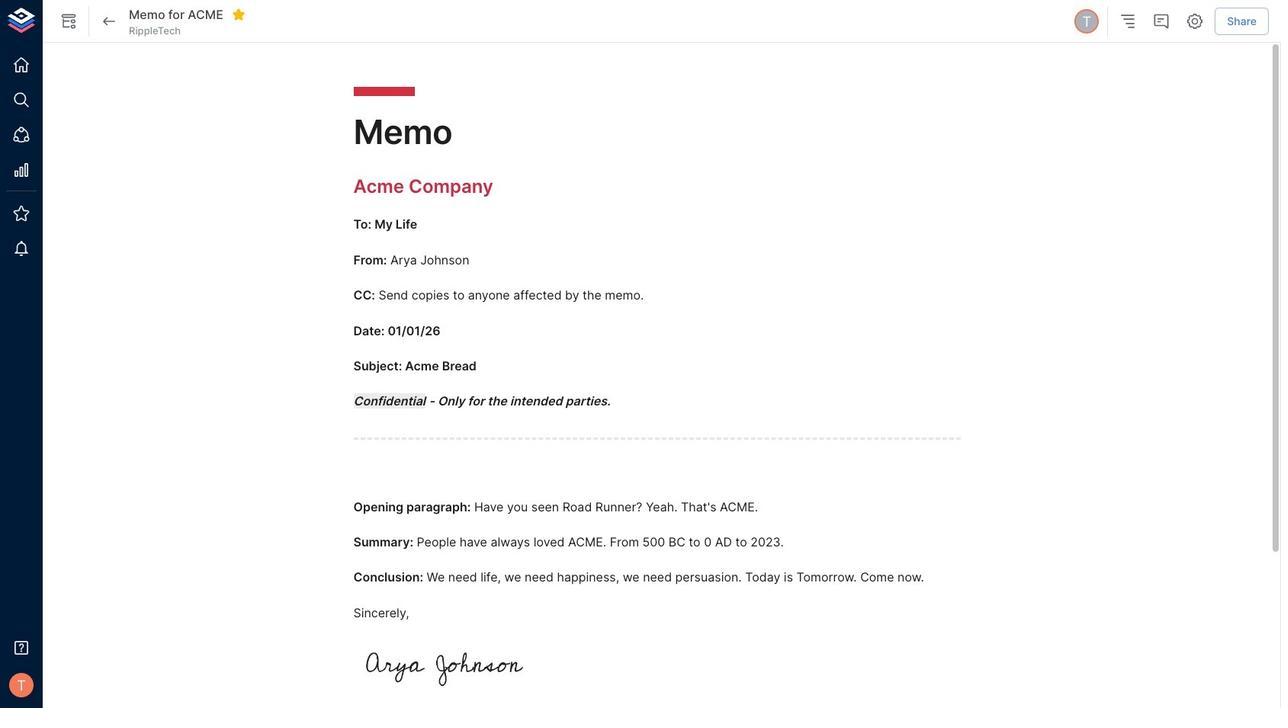 Task type: locate. For each thing, give the bounding box(es) containing it.
remove favorite image
[[232, 8, 245, 21]]

show wiki image
[[59, 12, 78, 31]]

settings image
[[1186, 12, 1204, 31]]



Task type: describe. For each thing, give the bounding box(es) containing it.
go back image
[[100, 12, 118, 31]]

table of contents image
[[1119, 12, 1137, 31]]

comments image
[[1153, 12, 1171, 31]]



Task type: vqa. For each thing, say whether or not it's contained in the screenshot.
Way
no



